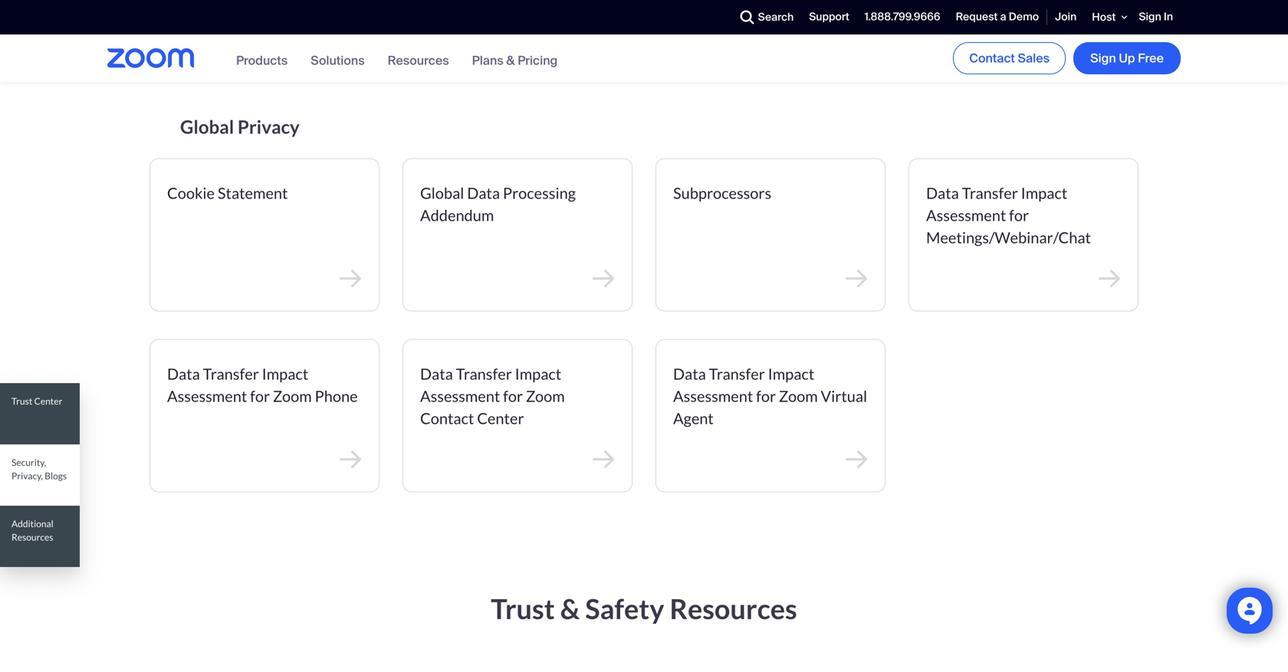 Task type: locate. For each thing, give the bounding box(es) containing it.
0 horizontal spatial contact
[[420, 410, 474, 428]]

1 vertical spatial center
[[477, 410, 524, 428]]

products button
[[236, 52, 288, 68]]

assessment for data transfer impact assessment for zoom virtual agent
[[673, 388, 753, 406]]

transfer inside data transfer impact assessment for meetings/webinar/chat
[[962, 184, 1018, 203]]

1 horizontal spatial trust
[[491, 593, 555, 626]]

1 horizontal spatial &
[[560, 593, 580, 626]]

data transfer impact assessment for zoom phone link
[[150, 340, 380, 493]]

global up addendum
[[420, 184, 464, 203]]

for for data transfer impact assessment for zoom phone
[[250, 388, 270, 406]]

contact
[[970, 50, 1015, 66], [420, 410, 474, 428]]

impact for data transfer impact assessment for meetings/webinar/chat
[[1021, 184, 1068, 203]]

data transfer impact assessment for zoom phone
[[167, 365, 358, 406]]

1 vertical spatial &
[[560, 593, 580, 626]]

2 zoom from the left
[[526, 388, 565, 406]]

2 vertical spatial resources
[[670, 593, 797, 626]]

1 vertical spatial global
[[420, 184, 464, 203]]

transfer inside data transfer impact assessment for zoom contact center
[[456, 365, 512, 384]]

transfer for data transfer impact assessment for zoom phone
[[203, 365, 259, 384]]

plans & pricing
[[472, 52, 558, 68]]

solutions
[[311, 52, 365, 68]]

for inside the data transfer impact assessment for zoom phone
[[250, 388, 270, 406]]

global data processing addendum link
[[403, 159, 633, 312]]

0 horizontal spatial sign
[[1091, 50, 1116, 66]]

1 horizontal spatial resources
[[388, 52, 449, 68]]

impact inside the data transfer impact assessment for zoom phone
[[262, 365, 308, 384]]

trust center link
[[0, 383, 80, 445]]

0 vertical spatial sign
[[1139, 10, 1162, 24]]

for inside the data transfer impact assessment for zoom virtual agent
[[756, 388, 776, 406]]

impact
[[1021, 184, 1068, 203], [262, 365, 308, 384], [515, 365, 562, 384], [768, 365, 815, 384]]

security, privacy, blogs link
[[0, 445, 80, 506]]

0 horizontal spatial global
[[180, 116, 234, 138]]

impact inside the data transfer impact assessment for zoom virtual agent
[[768, 365, 815, 384]]

assessment inside data transfer impact assessment for zoom contact center
[[420, 388, 500, 406]]

for inside data transfer impact assessment for zoom contact center
[[503, 388, 523, 406]]

data inside the data transfer impact assessment for zoom phone
[[167, 365, 200, 384]]

safety
[[585, 593, 665, 626]]

impact for data transfer impact assessment for zoom virtual agent
[[768, 365, 815, 384]]

additional resources link
[[0, 506, 80, 568]]

zoom for phone
[[273, 388, 312, 406]]

global inside global data processing addendum
[[420, 184, 464, 203]]

trust center
[[12, 396, 62, 407]]

solutions button
[[311, 52, 365, 68]]

0 vertical spatial resources
[[388, 52, 449, 68]]

&
[[506, 52, 515, 68], [560, 593, 580, 626]]

trust
[[12, 396, 32, 407], [491, 593, 555, 626]]

0 horizontal spatial zoom
[[273, 388, 312, 406]]

in
[[1164, 10, 1173, 24]]

1 vertical spatial contact
[[420, 410, 474, 428]]

data inside the data transfer impact assessment for zoom virtual agent
[[673, 365, 706, 384]]

assessment
[[927, 207, 1006, 225], [167, 388, 247, 406], [420, 388, 500, 406], [673, 388, 753, 406]]

center
[[34, 396, 62, 407], [477, 410, 524, 428]]

data for data transfer impact assessment for zoom virtual agent
[[673, 365, 706, 384]]

resources inside additional resources
[[12, 532, 53, 543]]

zoom inside data transfer impact assessment for zoom contact center
[[526, 388, 565, 406]]

impact inside data transfer impact assessment for zoom contact center
[[515, 365, 562, 384]]

sign left in
[[1139, 10, 1162, 24]]

search image
[[741, 10, 754, 24]]

trust & safety resources
[[491, 593, 797, 626]]

up
[[1119, 50, 1135, 66]]

assessment inside the data transfer impact assessment for zoom phone
[[167, 388, 247, 406]]

assessment for data transfer impact assessment for zoom phone
[[167, 388, 247, 406]]

request
[[956, 10, 998, 24]]

transfer
[[962, 184, 1018, 203], [203, 365, 259, 384], [456, 365, 512, 384], [709, 365, 765, 384]]

virtual
[[821, 388, 868, 406]]

2 horizontal spatial resources
[[670, 593, 797, 626]]

for
[[1009, 207, 1029, 225], [250, 388, 270, 406], [503, 388, 523, 406], [756, 388, 776, 406]]

1 horizontal spatial center
[[477, 410, 524, 428]]

resources
[[388, 52, 449, 68], [12, 532, 53, 543], [670, 593, 797, 626]]

subprocessors
[[673, 184, 772, 203]]

trust for trust & safety resources
[[491, 593, 555, 626]]

security,
[[12, 457, 46, 468]]

& left safety at bottom
[[560, 593, 580, 626]]

assessment inside data transfer impact assessment for meetings/webinar/chat
[[927, 207, 1006, 225]]

data inside data transfer impact assessment for zoom contact center
[[420, 365, 453, 384]]

data transfer impact assessment for zoom virtual agent
[[673, 365, 868, 428]]

2 horizontal spatial zoom
[[779, 388, 818, 406]]

zoom logo image
[[107, 48, 194, 68]]

global
[[180, 116, 234, 138], [420, 184, 464, 203]]

data
[[467, 184, 500, 203], [927, 184, 959, 203], [167, 365, 200, 384], [420, 365, 453, 384], [673, 365, 706, 384]]

zoom for virtual
[[779, 388, 818, 406]]

zoom inside the data transfer impact assessment for zoom phone
[[273, 388, 312, 406]]

global for global privacy
[[180, 116, 234, 138]]

demo
[[1009, 10, 1039, 24]]

privacy,
[[12, 470, 43, 481]]

global left privacy
[[180, 116, 234, 138]]

0 horizontal spatial trust
[[12, 396, 32, 407]]

host
[[1092, 10, 1116, 24]]

transfer inside the data transfer impact assessment for zoom phone
[[203, 365, 259, 384]]

plans & pricing link
[[472, 52, 558, 68]]

zoom
[[273, 388, 312, 406], [526, 388, 565, 406], [779, 388, 818, 406]]

for for data transfer impact assessment for zoom virtual agent
[[756, 388, 776, 406]]

0 horizontal spatial resources
[[12, 532, 53, 543]]

processing
[[503, 184, 576, 203]]

data transfer impact assessment for meetings/webinar/chat
[[927, 184, 1091, 247]]

1 horizontal spatial contact
[[970, 50, 1015, 66]]

impact inside data transfer impact assessment for meetings/webinar/chat
[[1021, 184, 1068, 203]]

1 zoom from the left
[[273, 388, 312, 406]]

resources button
[[388, 52, 449, 68]]

1 horizontal spatial zoom
[[526, 388, 565, 406]]

request a demo
[[956, 10, 1039, 24]]

request a demo link
[[948, 1, 1047, 34]]

data inside data transfer impact assessment for meetings/webinar/chat
[[927, 184, 959, 203]]

for inside data transfer impact assessment for meetings/webinar/chat
[[1009, 207, 1029, 225]]

0 vertical spatial center
[[34, 396, 62, 407]]

0 vertical spatial trust
[[12, 396, 32, 407]]

0 vertical spatial contact
[[970, 50, 1015, 66]]

3 zoom from the left
[[779, 388, 818, 406]]

assessment inside the data transfer impact assessment for zoom virtual agent
[[673, 388, 753, 406]]

data for data transfer impact assessment for zoom contact center
[[420, 365, 453, 384]]

1 vertical spatial trust
[[491, 593, 555, 626]]

center inside data transfer impact assessment for zoom contact center
[[477, 410, 524, 428]]

sign
[[1139, 10, 1162, 24], [1091, 50, 1116, 66]]

1 horizontal spatial sign
[[1139, 10, 1162, 24]]

& right the plans
[[506, 52, 515, 68]]

0 horizontal spatial &
[[506, 52, 515, 68]]

zoom inside the data transfer impact assessment for zoom virtual agent
[[779, 388, 818, 406]]

transfer inside the data transfer impact assessment for zoom virtual agent
[[709, 365, 765, 384]]

1 horizontal spatial global
[[420, 184, 464, 203]]

1 vertical spatial resources
[[12, 532, 53, 543]]

0 vertical spatial &
[[506, 52, 515, 68]]

1 vertical spatial sign
[[1091, 50, 1116, 66]]

subprocessors link
[[656, 159, 886, 312]]

sign left up at the right of page
[[1091, 50, 1116, 66]]

sign inside "link"
[[1139, 10, 1162, 24]]

0 vertical spatial global
[[180, 116, 234, 138]]

impact for data transfer impact assessment for zoom phone
[[262, 365, 308, 384]]



Task type: vqa. For each thing, say whether or not it's contained in the screenshot.
'video'
no



Task type: describe. For each thing, give the bounding box(es) containing it.
data for data transfer impact assessment for meetings/webinar/chat
[[927, 184, 959, 203]]

for for data transfer impact assessment for zoom contact center
[[503, 388, 523, 406]]

blogs
[[45, 470, 67, 481]]

sign in link
[[1132, 1, 1181, 34]]

join link
[[1048, 1, 1085, 34]]

sign up free
[[1091, 50, 1164, 66]]

& for plans
[[506, 52, 515, 68]]

join
[[1055, 10, 1077, 24]]

pricing
[[518, 52, 558, 68]]

data transfer impact assessment for meetings/webinar/chat link
[[909, 159, 1139, 312]]

sign in
[[1139, 10, 1173, 24]]

sign for sign in
[[1139, 10, 1162, 24]]

transfer for data transfer impact assessment for zoom virtual agent
[[709, 365, 765, 384]]

global data processing addendum
[[420, 184, 576, 225]]

addendum
[[420, 207, 494, 225]]

search image
[[741, 10, 754, 24]]

support link
[[802, 1, 857, 34]]

support
[[809, 10, 850, 24]]

host button
[[1085, 0, 1132, 34]]

for for data transfer impact assessment for meetings/webinar/chat
[[1009, 207, 1029, 225]]

impact for data transfer impact assessment for zoom contact center
[[515, 365, 562, 384]]

contact sales
[[970, 50, 1050, 66]]

meetings/webinar/chat
[[927, 229, 1091, 247]]

global privacy
[[180, 116, 300, 138]]

0 horizontal spatial center
[[34, 396, 62, 407]]

1.888.799.9666
[[865, 10, 941, 24]]

sign for sign up free
[[1091, 50, 1116, 66]]

1.888.799.9666 link
[[857, 1, 948, 34]]

zoom for contact
[[526, 388, 565, 406]]

data for data transfer impact assessment for zoom phone
[[167, 365, 200, 384]]

products
[[236, 52, 288, 68]]

transfer for data transfer impact assessment for zoom contact center
[[456, 365, 512, 384]]

& for trust
[[560, 593, 580, 626]]

cookie
[[167, 184, 215, 203]]

assessment for data transfer impact assessment for meetings/webinar/chat
[[927, 207, 1006, 225]]

free
[[1138, 50, 1164, 66]]

data transfer impact assessment for zoom contact center link
[[403, 340, 633, 493]]

global for global data processing addendum
[[420, 184, 464, 203]]

cookie statement
[[167, 184, 288, 203]]

contact sales link
[[953, 42, 1066, 74]]

contact inside data transfer impact assessment for zoom contact center
[[420, 410, 474, 428]]

cookie statement link
[[150, 159, 380, 312]]

a
[[1001, 10, 1007, 24]]

agent
[[673, 410, 714, 428]]

search
[[758, 10, 794, 24]]

phone
[[315, 388, 358, 406]]

assessment for data transfer impact assessment for zoom contact center
[[420, 388, 500, 406]]

data transfer impact assessment for zoom virtual agent link
[[656, 340, 886, 493]]

privacy
[[238, 116, 300, 138]]

statement
[[218, 184, 288, 203]]

trust for trust center
[[12, 396, 32, 407]]

sales
[[1018, 50, 1050, 66]]

contact inside contact sales link
[[970, 50, 1015, 66]]

additional
[[12, 518, 53, 530]]

security, privacy, blogs
[[12, 457, 67, 481]]

transfer for data transfer impact assessment for meetings/webinar/chat
[[962, 184, 1018, 203]]

data inside global data processing addendum
[[467, 184, 500, 203]]

additional resources
[[12, 518, 53, 543]]

data transfer impact assessment for zoom contact center
[[420, 365, 565, 428]]

plans
[[472, 52, 504, 68]]

sign up free link
[[1074, 42, 1181, 74]]



